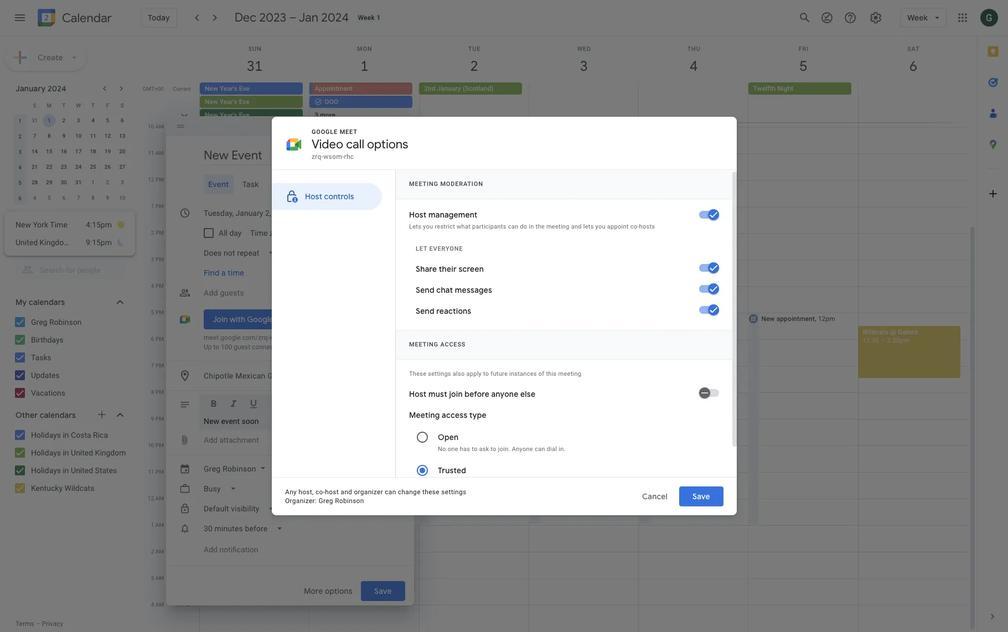 Task type: locate. For each thing, give the bounding box(es) containing it.
holidays up the kentucky
[[31, 466, 61, 475]]

add for add notification
[[204, 545, 218, 554]]

in up kentucky wildcats
[[63, 466, 69, 475]]

kingdom down new york time
[[40, 238, 71, 247]]

1 s from the left
[[33, 102, 36, 108]]

2nd
[[424, 85, 436, 92]]

united for holidays in united states
[[71, 466, 93, 475]]

21
[[31, 164, 38, 170]]

1 list item from the top
[[16, 216, 125, 234]]

1 vertical spatial 31
[[75, 179, 82, 186]]

in for rica
[[63, 431, 69, 440]]

12 pm left join
[[175, 310, 190, 316]]

time down february 7 element
[[72, 238, 90, 247]]

gmt+00
[[143, 86, 164, 92]]

2 vertical spatial in
[[63, 466, 69, 475]]

1 vertical spatial 7 pm
[[178, 496, 190, 502]]

kingdom inside other calendars list
[[95, 449, 126, 457]]

2 new year's eve button from the top
[[200, 96, 303, 108]]

0 horizontal spatial tab list
[[175, 174, 405, 194]]

row group
[[13, 113, 130, 206]]

new
[[205, 85, 218, 92], [205, 98, 218, 106], [205, 111, 218, 119], [16, 220, 31, 229], [432, 315, 446, 323], [652, 315, 665, 323], [762, 315, 775, 323], [204, 417, 219, 426], [204, 421, 217, 429], [436, 428, 449, 436]]

1 horizontal spatial 2 pm
[[178, 363, 190, 369]]

0 vertical spatial 12 pm
[[148, 177, 164, 183]]

14
[[31, 148, 38, 155]]

schedule
[[323, 179, 357, 189]]

2024 right jan
[[321, 10, 349, 25]]

italic image
[[228, 399, 239, 411]]

1 horizontal spatial kingdom
[[95, 449, 126, 457]]

5 right 10 am on the top left of page
[[178, 123, 181, 130]]

row containing 31
[[13, 113, 130, 128]]

10 for 10 pm
[[148, 442, 154, 449]]

0 vertical spatial 4:15pm
[[86, 220, 112, 229]]

17 element
[[72, 145, 85, 158]]

0 horizontal spatial january
[[16, 84, 46, 94]]

9 pm
[[151, 416, 164, 422]]

1 horizontal spatial 31
[[75, 179, 82, 186]]

8 pm up 9 pm at the bottom left
[[151, 389, 164, 395]]

31 right 30
[[75, 179, 82, 186]]

10 right the 13 element
[[148, 123, 154, 130]]

to element
[[331, 209, 336, 218]]

kentucky
[[31, 484, 63, 493]]

11 am down 10 am on the top left of page
[[148, 150, 164, 156]]

add inside button
[[204, 545, 218, 554]]

3 holidays from the top
[[31, 466, 61, 475]]

9 left '10' element
[[62, 133, 65, 139]]

list item containing new york time
[[16, 216, 125, 234]]

calendars inside dropdown button
[[40, 410, 76, 420]]

0 horizontal spatial event
[[208, 179, 229, 189]]

appointment inside button
[[272, 179, 321, 189]]

1 new appointment from the left
[[432, 315, 486, 323]]

new appointment
[[432, 315, 486, 323], [652, 315, 705, 323]]

am left the 5 am
[[155, 123, 164, 130]]

task button
[[238, 174, 263, 194]]

1 vertical spatial holidays
[[31, 449, 61, 457]]

0 horizontal spatial 2024
[[48, 84, 66, 94]]

add attachment button
[[199, 430, 263, 450]]

1 pm
[[151, 203, 164, 209]]

5 pm down 4 pm
[[151, 310, 164, 316]]

2 horizontal spatial appointment
[[777, 315, 815, 323]]

kentucky wildcats
[[31, 484, 94, 493]]

0 horizontal spatial 12pm
[[379, 315, 396, 323]]

1 right 31 element
[[91, 179, 95, 186]]

wildcats up 12:30 on the bottom
[[863, 328, 889, 336]]

1 vertical spatial 2 pm
[[178, 363, 190, 369]]

3 am
[[151, 575, 164, 581]]

1 horizontal spatial ,
[[815, 315, 817, 323]]

0 vertical spatial holidays
[[31, 431, 61, 440]]

1 vertical spatial 4:15pm
[[436, 436, 458, 444]]

7 up 9 pm at the bottom left
[[151, 363, 154, 369]]

0 horizontal spatial new appointment
[[432, 315, 486, 323]]

gators
[[898, 328, 918, 336]]

0 vertical spatial 11 am
[[148, 150, 164, 156]]

4
[[91, 117, 95, 123], [18, 164, 22, 170], [33, 195, 36, 201], [151, 283, 154, 289], [204, 430, 208, 437], [151, 602, 154, 608]]

1 horizontal spatial 4:15pm
[[436, 436, 458, 444]]

t right "w"
[[91, 102, 95, 108]]

1 vertical spatial calendars
[[40, 410, 76, 420]]

s right f
[[121, 102, 124, 108]]

1 cell
[[42, 113, 57, 128]]

1 cell from the left
[[200, 83, 310, 149]]

1 horizontal spatial new appointment
[[652, 315, 705, 323]]

add left notification
[[204, 545, 218, 554]]

dec 2023 – jan 2024
[[235, 10, 349, 25]]

year's inside new year's eve event 4 – 6pm times square
[[219, 421, 237, 429]]

30 element
[[57, 176, 71, 189]]

None search field
[[0, 256, 137, 280]]

list
[[4, 212, 135, 256]]

event
[[208, 179, 229, 189], [251, 421, 268, 429], [451, 428, 467, 436]]

1 add from the top
[[204, 436, 218, 445]]

0 vertical spatial calendars
[[29, 297, 65, 307]]

0 vertical spatial 11 pm
[[148, 469, 164, 475]]

10 pm
[[148, 442, 164, 449]]

9 left february 10 element
[[106, 195, 109, 201]]

11 pm right 4 am
[[175, 602, 190, 608]]

12 inside row group
[[105, 133, 111, 139]]

holidays in united states
[[31, 466, 117, 475]]

1 vertical spatial united
[[71, 449, 93, 457]]

10 down 9 pm at the bottom left
[[148, 442, 154, 449]]

calendars up 'greg'
[[29, 297, 65, 307]]

7 pm
[[151, 363, 164, 369], [178, 496, 190, 502]]

kingdom
[[40, 238, 71, 247], [95, 449, 126, 457]]

appointment inside button
[[315, 85, 353, 92]]

9 up 10 pm
[[151, 416, 154, 422]]

1 horizontal spatial 9
[[106, 195, 109, 201]]

february 10 element
[[116, 192, 129, 205]]

list item down new york time
[[16, 234, 125, 251]]

february 1 element
[[86, 176, 100, 189]]

1 vertical spatial appointment
[[272, 179, 321, 189]]

rica
[[93, 431, 108, 440]]

february 8 element
[[86, 192, 100, 205]]

1 down 12 am
[[151, 522, 154, 528]]

8 am
[[178, 203, 190, 209]]

2 holidays from the top
[[31, 449, 61, 457]]

31 left the 1 cell
[[31, 117, 38, 123]]

1 right december 31 element
[[48, 117, 51, 123]]

23 element
[[57, 161, 71, 174]]

8 right 1 am
[[178, 522, 181, 528]]

jan
[[299, 10, 318, 25]]

0 horizontal spatial wildcats
[[65, 484, 94, 493]]

2 horizontal spatial event
[[451, 428, 467, 436]]

square
[[224, 438, 245, 446]]

7 down december 31 element
[[33, 133, 36, 139]]

2 add from the top
[[204, 545, 218, 554]]

,
[[815, 315, 817, 323], [458, 436, 460, 444]]

– up times
[[209, 430, 214, 437]]

26 element
[[101, 161, 114, 174]]

5 pm
[[151, 310, 164, 316], [178, 442, 190, 449]]

holidays down other calendars
[[31, 431, 61, 440]]

12 left join
[[175, 310, 181, 316]]

12pm
[[379, 315, 396, 323], [709, 315, 726, 323], [818, 315, 836, 323]]

appointment
[[315, 85, 353, 92], [272, 179, 321, 189]]

2nd january (scotland)
[[424, 85, 494, 92]]

5
[[106, 117, 109, 123], [178, 123, 181, 130], [18, 180, 22, 186], [48, 195, 51, 201], [151, 310, 154, 316], [178, 442, 181, 449]]

20
[[119, 148, 125, 155]]

appointment for appointment schedule
[[272, 179, 321, 189]]

3 more
[[315, 111, 336, 119]]

11 up 12 am
[[148, 469, 154, 475]]

in down holidays in costa rica
[[63, 449, 69, 457]]

3 cell from the left
[[529, 83, 639, 149]]

in left costa
[[63, 431, 69, 440]]

holidays for holidays in united states
[[31, 466, 61, 475]]

row containing 4
[[13, 190, 130, 206]]

2 vertical spatial new year's eve button
[[200, 109, 303, 121]]

row containing s
[[13, 97, 130, 113]]

row
[[195, 83, 977, 149], [13, 97, 130, 113], [13, 113, 130, 128], [13, 128, 130, 144], [13, 144, 130, 159], [13, 159, 130, 175], [13, 175, 130, 190], [13, 190, 130, 206]]

0 vertical spatial 6 pm
[[151, 336, 164, 342]]

pm
[[156, 177, 164, 183], [156, 203, 164, 209], [156, 230, 164, 236], [156, 256, 164, 262], [156, 283, 164, 289], [156, 310, 164, 316], [182, 310, 190, 316], [156, 336, 164, 342], [156, 363, 164, 369], [182, 363, 190, 369], [156, 389, 164, 395], [182, 389, 190, 395], [156, 416, 164, 422], [156, 442, 164, 449], [182, 442, 190, 449], [156, 469, 164, 475], [182, 469, 190, 475], [182, 496, 190, 502], [182, 522, 190, 528], [182, 602, 190, 608]]

appointment inside button
[[447, 315, 486, 323]]

2 pm
[[151, 230, 164, 236], [178, 363, 190, 369]]

18
[[90, 148, 96, 155]]

5 left 28 element at top
[[18, 180, 22, 186]]

7 pm up 9 pm at the bottom left
[[151, 363, 164, 369]]

2 vertical spatial 9
[[151, 416, 154, 422]]

december 31 element
[[28, 114, 41, 127]]

add notification button
[[199, 540, 263, 560]]

row containing 21
[[13, 159, 130, 175]]

1 vertical spatial 6 pm
[[178, 469, 190, 475]]

united
[[16, 238, 38, 247], [71, 449, 93, 457], [71, 466, 93, 475]]

list item
[[16, 216, 125, 234], [16, 234, 125, 251]]

appointment schedule
[[272, 179, 357, 189]]

11 am
[[148, 150, 164, 156], [174, 283, 190, 289]]

new year's eve button
[[200, 83, 303, 95], [200, 96, 303, 108], [200, 109, 303, 121]]

1 horizontal spatial appointment
[[667, 315, 705, 323]]

1 vertical spatial 11 am
[[174, 283, 190, 289]]

2
[[62, 117, 65, 123], [18, 133, 22, 139], [106, 179, 109, 186], [151, 230, 154, 236], [178, 363, 181, 369], [151, 549, 154, 555]]

3 appointment from the left
[[777, 315, 815, 323]]

2 horizontal spatial time
[[251, 229, 268, 238]]

0 horizontal spatial t
[[62, 102, 66, 108]]

1 vertical spatial ,
[[458, 436, 460, 444]]

1 horizontal spatial 12 pm
[[175, 310, 190, 316]]

united down costa
[[71, 449, 93, 457]]

calendars for other calendars
[[40, 410, 76, 420]]

2 horizontal spatial 12pm
[[818, 315, 836, 323]]

19 element
[[101, 145, 114, 158]]

12 pm up '1 pm'
[[148, 177, 164, 183]]

holidays for holidays in costa rica
[[31, 431, 61, 440]]

week 1
[[358, 14, 381, 22]]

12 element
[[101, 130, 114, 143]]

grid containing new year's eve
[[142, 36, 977, 632]]

1 12pm from the left
[[379, 315, 396, 323]]

list containing new york time
[[4, 212, 135, 256]]

am right 10 am on the top left of page
[[182, 123, 190, 130]]

10 for 10 am
[[148, 123, 154, 130]]

column header
[[13, 97, 27, 113]]

13 element
[[116, 130, 129, 143]]

0 horizontal spatial s
[[33, 102, 36, 108]]

12
[[105, 133, 111, 139], [148, 177, 154, 183], [175, 310, 181, 316], [148, 496, 154, 502]]

row containing new year's eve
[[195, 83, 977, 149]]

–
[[289, 10, 297, 25], [331, 209, 336, 218], [881, 337, 886, 344], [209, 430, 214, 437], [36, 620, 40, 628]]

robinson
[[49, 318, 82, 327]]

add left the square
[[204, 436, 218, 445]]

2024 up m
[[48, 84, 66, 94]]

february 4 element
[[28, 192, 41, 205]]

0 vertical spatial ,
[[815, 315, 817, 323]]

grid
[[142, 36, 977, 632]]

23
[[61, 164, 67, 170]]

1 horizontal spatial 3 pm
[[178, 389, 190, 395]]

1 horizontal spatial 6 pm
[[178, 469, 190, 475]]

0 vertical spatial appointment
[[315, 85, 353, 92]]

rhc
[[289, 334, 299, 342]]

2 horizontal spatial 9
[[151, 416, 154, 422]]

1 vertical spatial new year's eve button
[[200, 96, 303, 108]]

2 list item from the top
[[16, 234, 125, 251]]

24 element
[[72, 161, 85, 174]]

holidays
[[31, 431, 61, 440], [31, 449, 61, 457], [31, 466, 61, 475]]

10 left "11" element
[[75, 133, 82, 139]]

0 horizontal spatial 2 pm
[[151, 230, 164, 236]]

14 element
[[28, 145, 41, 158]]

3 pm
[[151, 256, 164, 262], [178, 389, 190, 395]]

cell
[[200, 83, 310, 149], [310, 83, 419, 149], [529, 83, 639, 149], [639, 83, 749, 149], [858, 83, 968, 149]]

31
[[31, 117, 38, 123], [75, 179, 82, 186]]

8 pm right 1 am
[[178, 522, 190, 528]]

1 vertical spatial 8 pm
[[178, 522, 190, 528]]

0 horizontal spatial 5 pm
[[151, 310, 164, 316]]

appointment for appointment
[[315, 85, 353, 92]]

1 horizontal spatial t
[[91, 102, 95, 108]]

0 vertical spatial 31
[[31, 117, 38, 123]]

1 vertical spatial add
[[204, 545, 218, 554]]

1 horizontal spatial 12pm
[[709, 315, 726, 323]]

column header inside january 2024 grid
[[13, 97, 27, 113]]

0 vertical spatial wildcats
[[863, 328, 889, 336]]

5 right 10 pm
[[178, 442, 181, 449]]

1 vertical spatial 5 pm
[[178, 442, 190, 449]]

vacations
[[31, 389, 65, 398]]

kingdom up states
[[95, 449, 126, 457]]

10 right february 9 element
[[119, 195, 125, 201]]

other calendars list
[[2, 426, 137, 497]]

3 in from the top
[[63, 466, 69, 475]]

list item up united kingdom time 9:15pm
[[16, 216, 125, 234]]

2 in from the top
[[63, 449, 69, 457]]

t right m
[[62, 102, 66, 108]]

dec
[[235, 10, 257, 25]]

100
[[221, 343, 232, 351]]

0 horizontal spatial appointment
[[447, 315, 486, 323]]

1 appointment from the left
[[447, 315, 486, 323]]

1 horizontal spatial s
[[121, 102, 124, 108]]

4:15pm inside new event 4:15pm ,
[[436, 436, 458, 444]]

am down 1 am
[[155, 549, 164, 555]]

0 horizontal spatial 6 pm
[[151, 336, 164, 342]]

0 horizontal spatial time
[[50, 220, 67, 229]]

list item containing united kingdom time
[[16, 234, 125, 251]]

1 vertical spatial kingdom
[[95, 449, 126, 457]]

0 vertical spatial add
[[204, 436, 218, 445]]

2 cell from the left
[[310, 83, 419, 149]]

holidays down holidays in costa rica
[[31, 449, 61, 457]]

wsom-
[[269, 334, 289, 342]]

Add title text field
[[204, 147, 405, 164]]

1 horizontal spatial event
[[251, 421, 268, 429]]

new york time
[[16, 220, 67, 229]]

calendars up holidays in costa rica
[[40, 410, 76, 420]]

27
[[119, 164, 125, 170]]

1 horizontal spatial 11 pm
[[175, 602, 190, 608]]

appointment up ooo
[[315, 85, 353, 92]]

time for united kingdom time 9:15pm
[[72, 238, 90, 247]]

1 holidays from the top
[[31, 431, 61, 440]]

tab list
[[978, 36, 1008, 601], [175, 174, 405, 194]]

0 horizontal spatial ,
[[458, 436, 460, 444]]

1 horizontal spatial january
[[437, 85, 461, 92]]

11 left the '12' element
[[90, 133, 96, 139]]

2 vertical spatial holidays
[[31, 466, 61, 475]]

ooo
[[325, 98, 338, 106]]

1 horizontal spatial wildcats
[[863, 328, 889, 336]]

january up december 31 element
[[16, 84, 46, 94]]

1 vertical spatial 9
[[106, 195, 109, 201]]

1 left 8 am
[[151, 203, 154, 209]]

11 am right 4 pm
[[174, 283, 190, 289]]

new inside new event 4:15pm ,
[[436, 428, 449, 436]]

11 pm down 10 pm
[[148, 469, 164, 475]]

0 horizontal spatial 12 pm
[[148, 177, 164, 183]]

4 cell from the left
[[639, 83, 749, 149]]

12 up '1 pm'
[[148, 177, 154, 183]]

0 vertical spatial 8 pm
[[151, 389, 164, 395]]

holidays in united kingdom
[[31, 449, 126, 457]]

join with google meet
[[213, 315, 294, 325]]

formatting options toolbar
[[199, 395, 405, 418]]

5 down 4 pm
[[151, 310, 154, 316]]

february 7 element
[[72, 192, 85, 205]]

s left m
[[33, 102, 36, 108]]

1 vertical spatial in
[[63, 449, 69, 457]]

united down york
[[16, 238, 38, 247]]

calendars for my calendars
[[29, 297, 65, 307]]

5 pm right 10 pm
[[178, 442, 190, 449]]

january right 2nd
[[437, 85, 461, 92]]

time left zone
[[251, 229, 268, 238]]

0 vertical spatial 7 pm
[[151, 363, 164, 369]]

5 left february 6 element
[[48, 195, 51, 201]]

row group containing 31
[[13, 113, 130, 206]]

am
[[155, 123, 164, 130], [182, 123, 190, 130], [155, 150, 164, 156], [182, 203, 190, 209], [182, 283, 190, 289], [155, 496, 164, 502], [155, 522, 164, 528], [155, 549, 164, 555], [155, 575, 164, 581], [155, 602, 164, 608]]

1 vertical spatial wildcats
[[65, 484, 94, 493]]

february 5 element
[[43, 192, 56, 205]]

0 vertical spatial in
[[63, 431, 69, 440]]

in
[[63, 431, 69, 440], [63, 449, 69, 457], [63, 466, 69, 475]]

ooo button
[[310, 96, 413, 108]]

appointment down add title text field
[[272, 179, 321, 189]]

other
[[16, 410, 38, 420]]

am up 1 am
[[155, 496, 164, 502]]

12 left 13
[[105, 133, 111, 139]]

1 in from the top
[[63, 431, 69, 440]]

am up 4 am
[[155, 575, 164, 581]]

tab list containing event
[[175, 174, 405, 194]]

0 horizontal spatial 9
[[62, 133, 65, 139]]

0 horizontal spatial 11 pm
[[148, 469, 164, 475]]

22 element
[[43, 161, 56, 174]]

add inside button
[[204, 436, 218, 445]]

time right york
[[50, 220, 67, 229]]

8 pm
[[151, 389, 164, 395], [178, 522, 190, 528]]

row inside 'grid'
[[195, 83, 977, 149]]

calendar
[[62, 10, 112, 26]]

7 pm right 12 am
[[178, 496, 190, 502]]

new appointment inside button
[[432, 315, 486, 323]]

1 horizontal spatial tab list
[[978, 36, 1008, 601]]

up
[[204, 343, 212, 351]]

0 horizontal spatial kingdom
[[40, 238, 71, 247]]

1 new year's eve button from the top
[[200, 83, 303, 95]]

wildcats down holidays in united states
[[65, 484, 94, 493]]

5 cell from the left
[[858, 83, 968, 149]]

united down holidays in united kingdom
[[71, 466, 93, 475]]

0 vertical spatial new year's eve button
[[200, 83, 303, 95]]

add for add attachment
[[204, 436, 218, 445]]

calendars inside dropdown button
[[29, 297, 65, 307]]

my
[[16, 297, 27, 307]]

– down schedule
[[331, 209, 336, 218]]

10
[[148, 123, 154, 130], [75, 133, 82, 139], [119, 195, 125, 201], [148, 442, 154, 449]]

– right 12:30 on the bottom
[[881, 337, 886, 344]]

1 vertical spatial 11 pm
[[175, 602, 190, 608]]



Task type: vqa. For each thing, say whether or not it's contained in the screenshot.
2nd THE "MEETINGS" tree item from the top of the second tree from the top of the page
no



Task type: describe. For each thing, give the bounding box(es) containing it.
to
[[213, 343, 219, 351]]

row containing 28
[[13, 175, 130, 190]]

31 element
[[72, 176, 85, 189]]

new year's eve new year's eve new year's eve
[[205, 85, 250, 119]]

holidays in costa rica
[[31, 431, 108, 440]]

cell containing appointment
[[310, 83, 419, 149]]

Description text field
[[204, 417, 401, 426]]

join
[[213, 315, 228, 325]]

17
[[75, 148, 82, 155]]

row containing 14
[[13, 144, 130, 159]]

, inside new event 4:15pm ,
[[458, 436, 460, 444]]

updates
[[31, 371, 60, 380]]

7 left february 8 element
[[77, 195, 80, 201]]

united for holidays in united kingdom
[[71, 449, 93, 457]]

terms – privacy
[[16, 620, 63, 628]]

appointment button
[[312, 83, 413, 95]]

2 new appointment from the left
[[652, 315, 705, 323]]

0 vertical spatial 2 pm
[[151, 230, 164, 236]]

my calendars button
[[2, 294, 137, 311]]

meet
[[276, 315, 294, 325]]

0 vertical spatial 9
[[62, 133, 65, 139]]

january inside button
[[437, 85, 461, 92]]

1 inside february 1 element
[[91, 179, 95, 186]]

2 inside the february 2 element
[[106, 179, 109, 186]]

twelfth
[[754, 85, 776, 92]]

meet.google.com/zrq-wsom-rhc up to 100 guest connections
[[204, 334, 299, 351]]

– inside wildcats @ gators 12:30 – 2:30pm
[[881, 337, 886, 344]]

12pm button
[[309, 312, 412, 499]]

cell containing new year's eve
[[200, 83, 310, 149]]

with
[[230, 315, 245, 325]]

0 horizontal spatial 8 pm
[[151, 389, 164, 395]]

8 up 9 pm at the bottom left
[[151, 389, 154, 395]]

1 vertical spatial 2024
[[48, 84, 66, 94]]

16 element
[[57, 145, 71, 158]]

february 6 element
[[57, 192, 71, 205]]

am right 4 pm
[[182, 283, 190, 289]]

wildcats inside wildcats @ gators 12:30 – 2:30pm
[[863, 328, 889, 336]]

4 inside new year's eve event 4 – 6pm times square
[[204, 430, 208, 437]]

8 right february 7 element
[[91, 195, 95, 201]]

a
[[221, 268, 226, 278]]

am down 10 am on the top left of page
[[155, 150, 164, 156]]

1 horizontal spatial 11 am
[[174, 283, 190, 289]]

am up 2 am
[[155, 522, 164, 528]]

task
[[242, 179, 259, 189]]

31 for december 31 element
[[31, 117, 38, 123]]

11 down 10 am on the top left of page
[[148, 150, 154, 156]]

0 vertical spatial united
[[16, 238, 38, 247]]

calendar element
[[35, 7, 112, 31]]

time for new york time
[[50, 220, 67, 229]]

8 right '1 pm'
[[178, 203, 181, 209]]

– inside new year's eve event 4 – 6pm times square
[[209, 430, 214, 437]]

0 vertical spatial kingdom
[[40, 238, 71, 247]]

day
[[229, 229, 242, 238]]

2 s from the left
[[121, 102, 124, 108]]

6pm
[[215, 430, 229, 437]]

11 right 4 am
[[175, 602, 181, 608]]

new inside button
[[432, 315, 446, 323]]

28 element
[[28, 176, 41, 189]]

11 right 4 pm
[[174, 283, 181, 289]]

13
[[119, 133, 125, 139]]

attachment
[[220, 436, 259, 445]]

1 vertical spatial 3 pm
[[178, 389, 190, 395]]

event button
[[204, 174, 234, 194]]

1 inside cell
[[48, 117, 51, 123]]

york
[[33, 220, 48, 229]]

2 am
[[151, 549, 164, 555]]

– left jan
[[289, 10, 297, 25]]

29
[[46, 179, 52, 186]]

greg
[[31, 318, 47, 327]]

twelfth night button
[[749, 83, 852, 95]]

time zone button
[[246, 223, 291, 243]]

january 2024 grid
[[11, 97, 130, 206]]

29 element
[[43, 176, 56, 189]]

0 vertical spatial 5 pm
[[151, 310, 164, 316]]

event inside button
[[208, 179, 229, 189]]

more
[[320, 111, 336, 119]]

1 right the 'week'
[[377, 14, 381, 22]]

@
[[890, 328, 896, 336]]

new year's eve event 4 – 6pm times square
[[204, 421, 268, 446]]

0 horizontal spatial 11 am
[[148, 150, 164, 156]]

january 2024
[[16, 84, 66, 94]]

3 more button
[[310, 109, 413, 121]]

10 element
[[72, 130, 85, 143]]

other calendars button
[[2, 406, 137, 424]]

10 for february 10 element
[[119, 195, 125, 201]]

27 element
[[116, 161, 129, 174]]

1 horizontal spatial 5 pm
[[178, 442, 190, 449]]

9 for february 9 element
[[106, 195, 109, 201]]

main drawer image
[[13, 11, 27, 24]]

time zone
[[251, 229, 286, 238]]

25 element
[[86, 161, 100, 174]]

1 horizontal spatial 2024
[[321, 10, 349, 25]]

in for kingdom
[[63, 449, 69, 457]]

new appointment button
[[418, 312, 522, 526]]

new event 4:15pm ,
[[436, 428, 467, 444]]

(scotland)
[[463, 85, 494, 92]]

new appointment , 12pm
[[762, 315, 836, 323]]

today button
[[141, 8, 177, 28]]

w
[[76, 102, 81, 108]]

f
[[106, 102, 109, 108]]

3 new year's eve button from the top
[[200, 109, 303, 121]]

united kingdom time 9:15pm
[[16, 238, 112, 247]]

tasks
[[31, 353, 51, 362]]

9 for 9 pm
[[151, 416, 154, 422]]

row group inside january 2024 grid
[[13, 113, 130, 206]]

1 horizontal spatial 8 pm
[[178, 522, 190, 528]]

event inside new year's eve event 4 – 6pm times square
[[251, 421, 268, 429]]

terms
[[16, 620, 34, 628]]

2:30pm
[[887, 337, 910, 344]]

row containing 7
[[13, 128, 130, 144]]

2nd january (scotland) button
[[419, 83, 522, 95]]

3 inside "element"
[[121, 179, 124, 186]]

am right '1 pm'
[[182, 203, 190, 209]]

current
[[173, 86, 191, 92]]

20 element
[[116, 145, 129, 158]]

guest
[[234, 343, 250, 351]]

11 element
[[86, 130, 100, 143]]

zone
[[270, 229, 286, 238]]

privacy
[[42, 620, 63, 628]]

0 horizontal spatial 4:15pm
[[86, 220, 112, 229]]

24
[[75, 164, 82, 170]]

event
[[221, 417, 240, 426]]

8 down the 1 cell
[[48, 133, 51, 139]]

event inside new event 4:15pm ,
[[451, 428, 467, 436]]

3 12pm from the left
[[818, 315, 836, 323]]

all day
[[219, 229, 242, 238]]

15
[[46, 148, 52, 155]]

costa
[[71, 431, 91, 440]]

google
[[247, 315, 274, 325]]

time inside time zone button
[[251, 229, 268, 238]]

new inside list item
[[16, 220, 31, 229]]

15 element
[[43, 145, 56, 158]]

eve inside new year's eve event 4 – 6pm times square
[[239, 421, 249, 429]]

0 vertical spatial 3 pm
[[151, 256, 164, 262]]

5 down f
[[106, 117, 109, 123]]

in for states
[[63, 466, 69, 475]]

add attachment
[[204, 436, 259, 445]]

1 left december 31 element
[[18, 118, 22, 124]]

1 t from the left
[[62, 102, 66, 108]]

7 right 12 am
[[178, 496, 181, 502]]

12pm inside 12pm button
[[379, 315, 396, 323]]

privacy link
[[42, 620, 63, 628]]

31 for 31 element
[[75, 179, 82, 186]]

30
[[61, 179, 67, 186]]

19
[[105, 148, 111, 155]]

26
[[105, 164, 111, 170]]

21 element
[[28, 161, 41, 174]]

– right terms
[[36, 620, 40, 628]]

1 vertical spatial 12 pm
[[175, 310, 190, 316]]

states
[[95, 466, 117, 475]]

february 9 element
[[101, 192, 114, 205]]

12 up 1 am
[[148, 496, 154, 502]]

terms link
[[16, 620, 34, 628]]

holidays for holidays in united kingdom
[[31, 449, 61, 457]]

2 t from the left
[[91, 102, 95, 108]]

1 horizontal spatial 7 pm
[[178, 496, 190, 502]]

join with google meet link
[[204, 310, 303, 329]]

my calendars
[[16, 297, 65, 307]]

0 horizontal spatial 7 pm
[[151, 363, 164, 369]]

10 for '10' element
[[75, 133, 82, 139]]

2 12pm from the left
[[709, 315, 726, 323]]

10 am
[[148, 123, 164, 130]]

bold image
[[208, 399, 219, 411]]

calendar heading
[[60, 10, 112, 26]]

my calendars list
[[2, 313, 137, 402]]

february 2 element
[[101, 176, 114, 189]]

wildcats inside other calendars list
[[65, 484, 94, 493]]

new inside new year's eve event 4 – 6pm times square
[[204, 421, 217, 429]]

all
[[219, 229, 228, 238]]

4 pm
[[151, 283, 164, 289]]

2 appointment from the left
[[667, 315, 705, 323]]

18 element
[[86, 145, 100, 158]]

underline image
[[248, 399, 259, 411]]

am down 3 am
[[155, 602, 164, 608]]

12:30
[[863, 337, 879, 344]]

11 inside row group
[[90, 133, 96, 139]]

3 inside button
[[315, 111, 318, 119]]

find
[[204, 268, 220, 278]]

find a time
[[204, 268, 244, 278]]

twelfth night
[[754, 85, 794, 92]]

february 3 element
[[116, 176, 129, 189]]

week
[[358, 14, 375, 22]]

other calendars
[[16, 410, 76, 420]]

numbered list image
[[273, 399, 284, 411]]

5 am
[[178, 123, 190, 130]]

meet.google.com/zrq-
[[204, 334, 269, 342]]

night
[[778, 85, 794, 92]]

greg robinson
[[31, 318, 82, 327]]

times
[[204, 438, 222, 446]]



